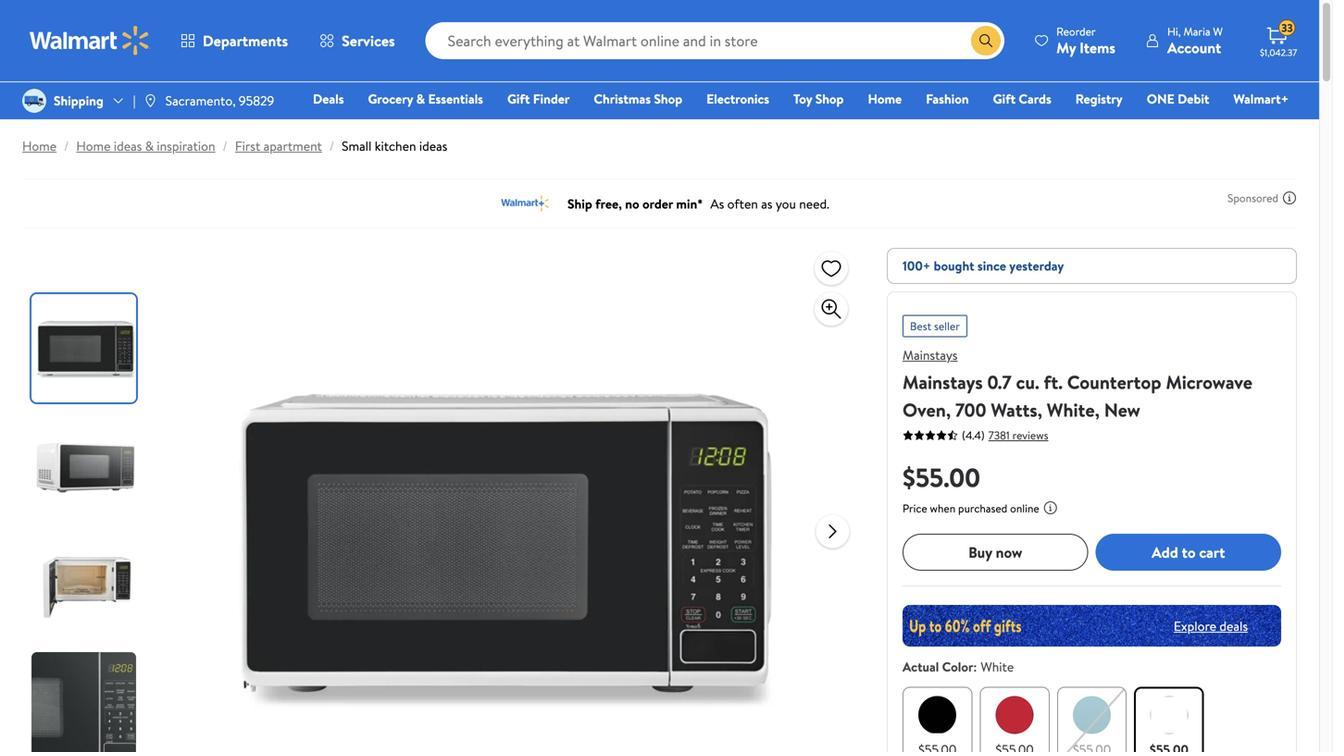 Task type: locate. For each thing, give the bounding box(es) containing it.
&
[[416, 90, 425, 108], [145, 137, 154, 155]]

when
[[930, 501, 956, 517]]

departments button
[[165, 19, 304, 63]]

home link down shipping
[[22, 137, 57, 155]]

/
[[64, 137, 69, 155], [223, 137, 228, 155], [329, 137, 334, 155]]

actual color : white
[[903, 658, 1014, 676]]

1 horizontal spatial /
[[223, 137, 228, 155]]

95829
[[239, 92, 274, 110]]

gift left 'cards' on the right top of the page
[[993, 90, 1016, 108]]

1 gift from the left
[[507, 90, 530, 108]]

deals
[[313, 90, 344, 108]]

home link left the 'fashion'
[[860, 89, 910, 109]]

explore
[[1174, 617, 1217, 635]]

mainstays down mainstays link
[[903, 369, 983, 395]]

add to cart button
[[1096, 534, 1281, 571]]

|
[[133, 92, 136, 110]]

walmart+
[[1234, 90, 1289, 108]]

inspiration
[[157, 137, 215, 155]]

mainstays down best seller
[[903, 346, 958, 364]]

gift cards link
[[985, 89, 1060, 109]]

0 vertical spatial &
[[416, 90, 425, 108]]

0 horizontal spatial ideas
[[114, 137, 142, 155]]

/ left first
[[223, 137, 228, 155]]

home
[[868, 90, 902, 108], [22, 137, 57, 155], [76, 137, 111, 155]]

buy now
[[968, 542, 1023, 563]]

sacramento,
[[165, 92, 236, 110]]

 image for shipping
[[22, 89, 46, 113]]

countertop
[[1067, 369, 1162, 395]]

services button
[[304, 19, 411, 63]]

buy now button
[[903, 534, 1088, 571]]

toy shop link
[[785, 89, 852, 109]]

add to favorites list, mainstays 0.7 cu. ft. countertop microwave oven, 700 watts, white, new image
[[820, 257, 842, 280]]

one debit
[[1147, 90, 1209, 108]]

shop
[[654, 90, 682, 108], [815, 90, 844, 108]]

bought
[[934, 257, 975, 275]]

1 vertical spatial home link
[[22, 137, 57, 155]]

grocery & essentials link
[[360, 89, 492, 109]]

2 horizontal spatial home
[[868, 90, 902, 108]]

explore deals
[[1174, 617, 1248, 635]]

grocery & essentials
[[368, 90, 483, 108]]

/ down shipping
[[64, 137, 69, 155]]

items
[[1080, 37, 1116, 58]]

best
[[910, 318, 931, 334]]

yesterday
[[1009, 257, 1064, 275]]

1 horizontal spatial shop
[[815, 90, 844, 108]]

gift left finder
[[507, 90, 530, 108]]

white
[[981, 658, 1014, 676]]

best seller
[[910, 318, 960, 334]]

33
[[1281, 20, 1293, 36]]

christmas shop
[[594, 90, 682, 108]]

7381
[[989, 428, 1010, 443]]

one debit link
[[1139, 89, 1218, 109]]

2 horizontal spatial /
[[329, 137, 334, 155]]

2 gift from the left
[[993, 90, 1016, 108]]

sacramento, 95829
[[165, 92, 274, 110]]

registry link
[[1067, 89, 1131, 109]]

0 horizontal spatial /
[[64, 137, 69, 155]]

shop right toy
[[815, 90, 844, 108]]

sponsored
[[1228, 190, 1279, 206]]

0 horizontal spatial  image
[[22, 89, 46, 113]]

0 horizontal spatial &
[[145, 137, 154, 155]]

cards
[[1019, 90, 1051, 108]]

700
[[955, 397, 987, 423]]

$55.00
[[903, 460, 980, 496]]

2 ideas from the left
[[419, 137, 448, 155]]

gift
[[507, 90, 530, 108], [993, 90, 1016, 108]]

home for home / home ideas & inspiration / first apartment / small kitchen ideas
[[22, 137, 57, 155]]

/ left small at the top left
[[329, 137, 334, 155]]

online
[[1010, 501, 1039, 517]]

color
[[942, 658, 973, 676]]

price
[[903, 501, 927, 517]]

ideas
[[114, 137, 142, 155], [419, 137, 448, 155]]

small kitchen ideas link
[[342, 137, 448, 155]]

0 horizontal spatial home
[[22, 137, 57, 155]]

 image left shipping
[[22, 89, 46, 113]]

home for home
[[868, 90, 902, 108]]

0 vertical spatial mainstays
[[903, 346, 958, 364]]

0 horizontal spatial shop
[[654, 90, 682, 108]]

home link
[[860, 89, 910, 109], [22, 137, 57, 155]]

services
[[342, 31, 395, 51]]

account
[[1167, 37, 1221, 58]]

1 horizontal spatial gift
[[993, 90, 1016, 108]]

(4.4)
[[962, 428, 985, 443]]

ideas right kitchen
[[419, 137, 448, 155]]

shop right christmas
[[654, 90, 682, 108]]

toy shop
[[793, 90, 844, 108]]

reviews
[[1013, 428, 1048, 443]]

1 vertical spatial mainstays
[[903, 369, 983, 395]]

add
[[1152, 542, 1178, 563]]

ideas down the |
[[114, 137, 142, 155]]

kitchen
[[375, 137, 416, 155]]

reorder
[[1056, 24, 1096, 39]]

1 shop from the left
[[654, 90, 682, 108]]

1 horizontal spatial home link
[[860, 89, 910, 109]]

gift inside "link"
[[993, 90, 1016, 108]]

white,
[[1047, 397, 1100, 423]]

buy
[[968, 542, 992, 563]]

1 horizontal spatial ideas
[[419, 137, 448, 155]]

0 horizontal spatial gift
[[507, 90, 530, 108]]

deals
[[1220, 617, 1248, 635]]

 image right the |
[[143, 94, 158, 108]]

maria
[[1184, 24, 1211, 39]]

2 shop from the left
[[815, 90, 844, 108]]

:
[[973, 658, 977, 676]]

& right grocery
[[416, 90, 425, 108]]

1 horizontal spatial  image
[[143, 94, 158, 108]]

reorder my items
[[1056, 24, 1116, 58]]

 image for sacramento, 95829
[[143, 94, 158, 108]]

walmart image
[[30, 26, 150, 56]]

1 vertical spatial &
[[145, 137, 154, 155]]

Search search field
[[426, 22, 1005, 59]]

fashion link
[[918, 89, 977, 109]]

electronics link
[[698, 89, 778, 109]]

0.7
[[987, 369, 1012, 395]]

& left inspiration
[[145, 137, 154, 155]]

mainstays
[[903, 346, 958, 364], [903, 369, 983, 395]]

 image
[[22, 89, 46, 113], [143, 94, 158, 108]]

$1,042.37
[[1260, 46, 1297, 59]]

ad disclaimer and feedback image
[[1282, 191, 1297, 206]]

home / home ideas & inspiration / first apartment / small kitchen ideas
[[22, 137, 448, 155]]



Task type: describe. For each thing, give the bounding box(es) containing it.
hi,
[[1167, 24, 1181, 39]]

7381 reviews link
[[985, 428, 1048, 443]]

gift cards
[[993, 90, 1051, 108]]

mainstays 0.7 cu. ft. countertop microwave oven, 700 watts, white, new image
[[209, 248, 801, 753]]

mainstays mainstays 0.7 cu. ft. countertop microwave oven, 700 watts, white, new
[[903, 346, 1253, 423]]

shipping
[[54, 92, 104, 110]]

ft.
[[1044, 369, 1063, 395]]

gift finder link
[[499, 89, 578, 109]]

mainstays 0.7 cu. ft. countertop microwave oven, 700 watts, white, new - image 2 of 13 image
[[31, 414, 140, 522]]

w
[[1213, 24, 1223, 39]]

gift for gift finder
[[507, 90, 530, 108]]

next media item image
[[822, 521, 844, 543]]

christmas
[[594, 90, 651, 108]]

cu.
[[1016, 369, 1039, 395]]

0 vertical spatial home link
[[860, 89, 910, 109]]

1 horizontal spatial &
[[416, 90, 425, 108]]

100+
[[903, 257, 931, 275]]

zoom image modal image
[[820, 298, 842, 320]]

small
[[342, 137, 372, 155]]

hi, maria w account
[[1167, 24, 1223, 58]]

essentials
[[428, 90, 483, 108]]

1 / from the left
[[64, 137, 69, 155]]

gift finder
[[507, 90, 570, 108]]

shop for christmas shop
[[654, 90, 682, 108]]

finder
[[533, 90, 570, 108]]

legal information image
[[1043, 501, 1058, 516]]

cart
[[1199, 542, 1225, 563]]

walmart+ link
[[1225, 89, 1297, 109]]

one
[[1147, 90, 1175, 108]]

toy
[[793, 90, 812, 108]]

since
[[978, 257, 1006, 275]]

purchased
[[958, 501, 1008, 517]]

departments
[[203, 31, 288, 51]]

my
[[1056, 37, 1076, 58]]

now
[[996, 542, 1023, 563]]

to
[[1182, 542, 1196, 563]]

up to sixty percent off deals. shop now. image
[[903, 605, 1281, 647]]

3 / from the left
[[329, 137, 334, 155]]

christmas shop link
[[585, 89, 691, 109]]

first apartment link
[[235, 137, 322, 155]]

debit
[[1178, 90, 1209, 108]]

new
[[1104, 397, 1141, 423]]

add to cart
[[1152, 542, 1225, 563]]

apartment
[[263, 137, 322, 155]]

electronics
[[707, 90, 769, 108]]

1 horizontal spatial home
[[76, 137, 111, 155]]

mainstays 0.7 cu. ft. countertop microwave oven, 700 watts, white, new - image 1 of 13 image
[[31, 294, 140, 403]]

registry
[[1076, 90, 1123, 108]]

price when purchased online
[[903, 501, 1039, 517]]

Walmart Site-Wide search field
[[426, 22, 1005, 59]]

1 ideas from the left
[[114, 137, 142, 155]]

2 mainstays from the top
[[903, 369, 983, 395]]

2 / from the left
[[223, 137, 228, 155]]

search icon image
[[979, 33, 993, 48]]

explore deals link
[[1166, 610, 1255, 643]]

grocery
[[368, 90, 413, 108]]

mainstays link
[[903, 346, 958, 364]]

shop for toy shop
[[815, 90, 844, 108]]

1 mainstays from the top
[[903, 346, 958, 364]]

fashion
[[926, 90, 969, 108]]

first
[[235, 137, 260, 155]]

(4.4) 7381 reviews
[[962, 428, 1048, 443]]

0 horizontal spatial home link
[[22, 137, 57, 155]]

mainstays 0.7 cu. ft. countertop microwave oven, 700 watts, white, new - image 3 of 13 image
[[31, 533, 140, 642]]

microwave
[[1166, 369, 1253, 395]]

oven,
[[903, 397, 951, 423]]

actual
[[903, 658, 939, 676]]

home ideas & inspiration link
[[76, 137, 215, 155]]

actual color list
[[899, 684, 1285, 753]]

seller
[[934, 318, 960, 334]]

watts,
[[991, 397, 1042, 423]]

gift for gift cards
[[993, 90, 1016, 108]]

mainstays 0.7 cu. ft. countertop microwave oven, 700 watts, white, new - image 4 of 13 image
[[31, 653, 140, 753]]

deals link
[[305, 89, 352, 109]]



Task type: vqa. For each thing, say whether or not it's contained in the screenshot.
want at the top of page
no



